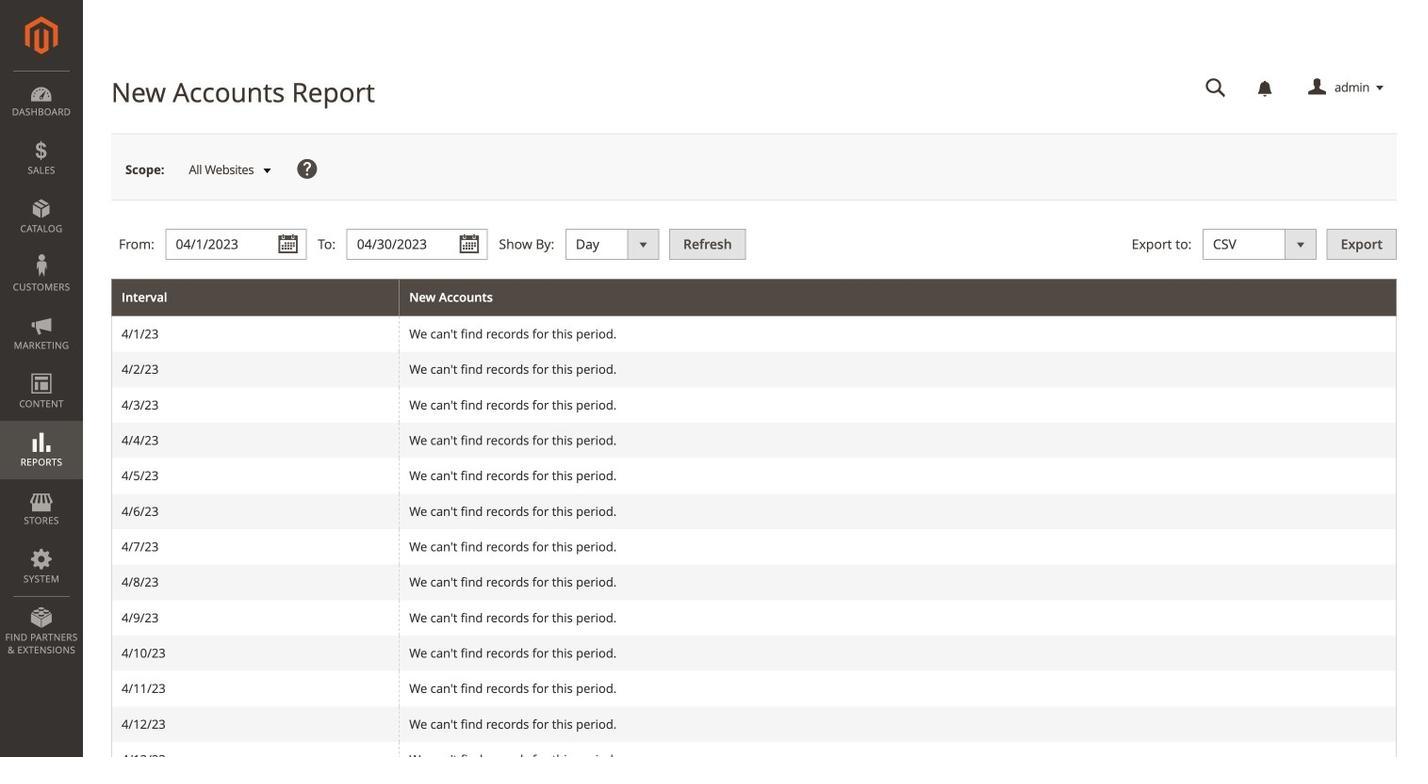Task type: locate. For each thing, give the bounding box(es) containing it.
menu bar
[[0, 71, 83, 667]]

None text field
[[1192, 72, 1239, 105], [165, 229, 307, 260], [1192, 72, 1239, 105], [165, 229, 307, 260]]

None text field
[[347, 229, 488, 260]]



Task type: describe. For each thing, give the bounding box(es) containing it.
magento admin panel image
[[25, 16, 58, 55]]



Task type: vqa. For each thing, say whether or not it's contained in the screenshot.
menu bar on the left of page
yes



